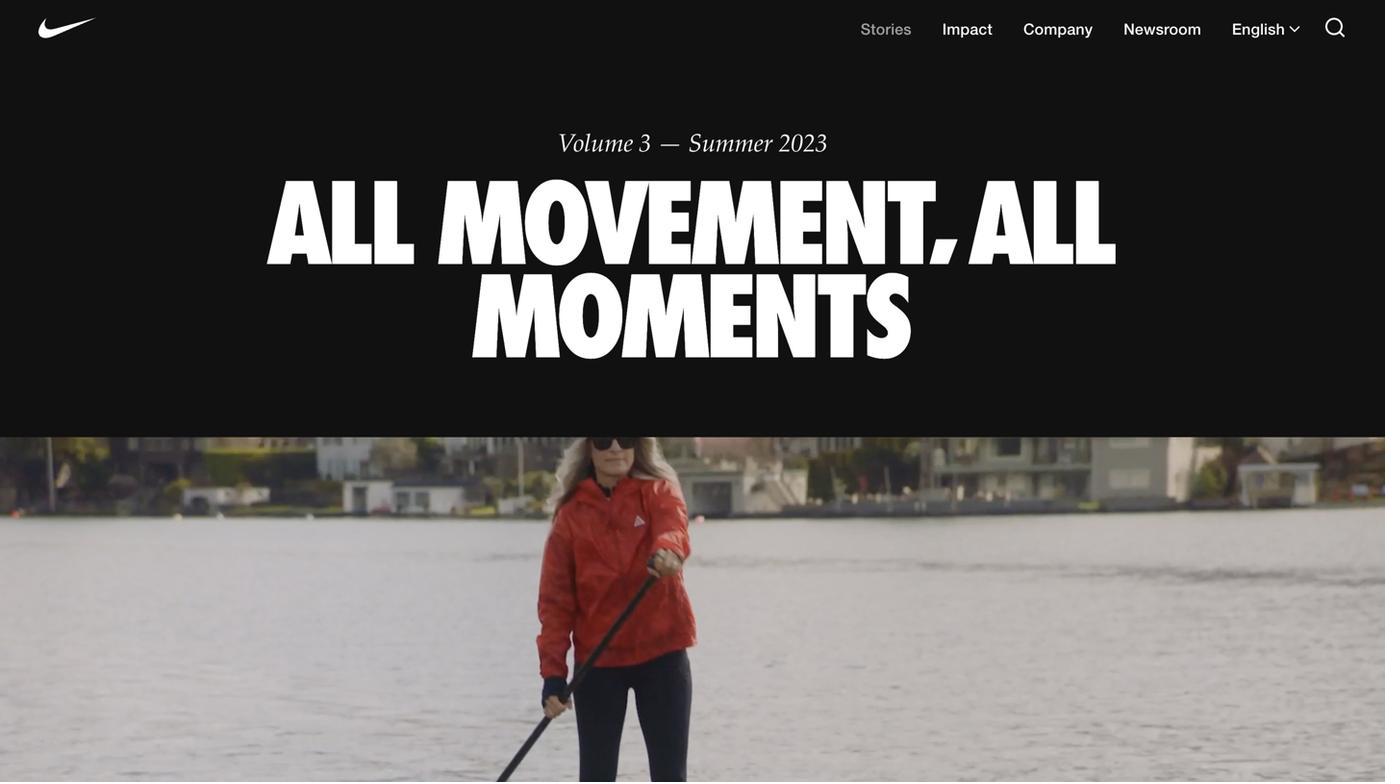 Task type: vqa. For each thing, say whether or not it's contained in the screenshot.
ALL
yes



Task type: describe. For each thing, give the bounding box(es) containing it.
company
[[1023, 19, 1093, 38]]

company link
[[1023, 19, 1093, 38]]

moments
[[474, 247, 912, 387]]

2 all from the left
[[971, 154, 1116, 294]]

stories
[[861, 19, 912, 38]]

movement,
[[439, 154, 942, 294]]

impact link
[[942, 19, 993, 38]]

open search image
[[1324, 16, 1347, 39]]

summer
[[688, 131, 773, 158]]

newsroom
[[1124, 19, 1201, 38]]

3
[[639, 131, 651, 158]]



Task type: locate. For each thing, give the bounding box(es) containing it.
—
[[657, 131, 682, 158]]

home image
[[38, 11, 96, 44]]

impact
[[942, 19, 993, 38]]

stories link
[[861, 19, 912, 38]]

newsroom link
[[1124, 19, 1201, 38]]

volume
[[557, 131, 633, 158]]

english button
[[1232, 19, 1300, 38]]

volume 3 — summer 2023 all movement, all moments
[[269, 131, 1116, 387]]

1 all from the left
[[269, 154, 408, 294]]

1 horizontal spatial all
[[971, 154, 1116, 294]]

2023
[[779, 131, 828, 158]]

all
[[269, 154, 408, 294], [971, 154, 1116, 294]]

0 horizontal spatial all
[[269, 154, 408, 294]]

english
[[1232, 19, 1285, 38]]



